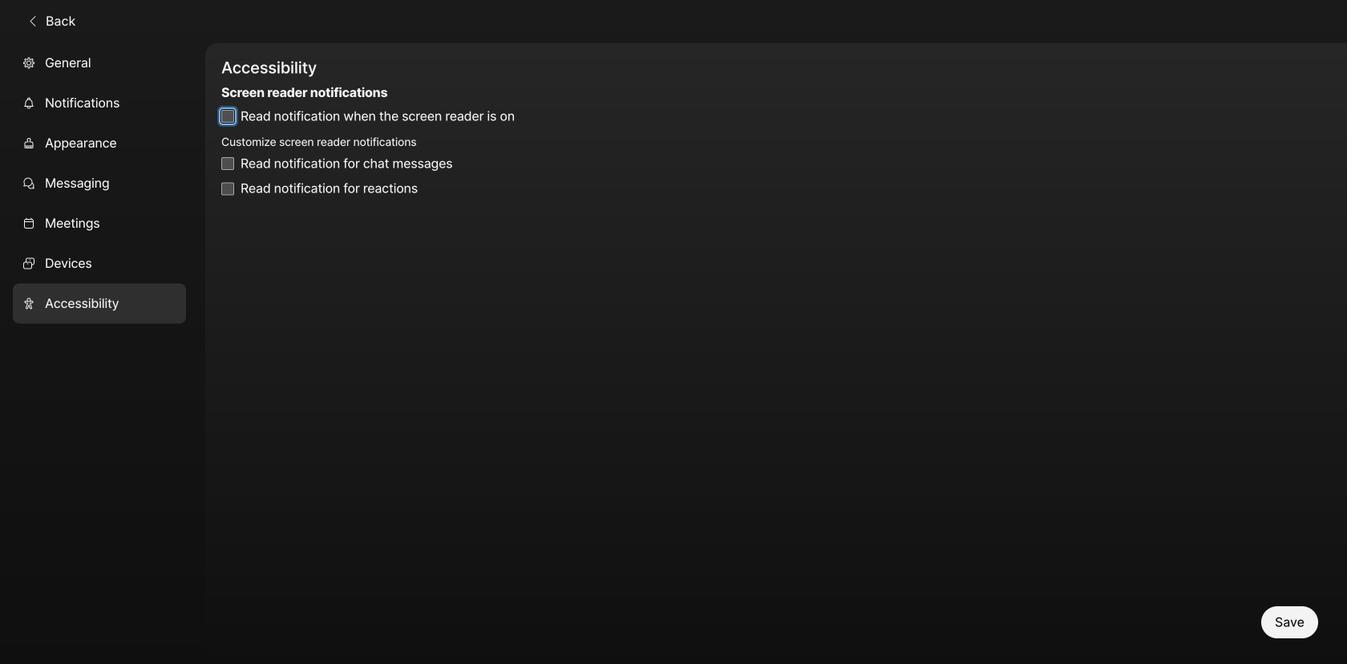 Task type: vqa. For each thing, say whether or not it's contained in the screenshot.
Notifications tab
yes



Task type: locate. For each thing, give the bounding box(es) containing it.
notifications tab
[[13, 83, 186, 123]]

accessibility tab
[[13, 283, 186, 324]]

devices tab
[[13, 243, 186, 283]]



Task type: describe. For each thing, give the bounding box(es) containing it.
meetings tab
[[13, 203, 186, 243]]

settings navigation
[[0, 43, 205, 664]]

appearance tab
[[13, 123, 186, 163]]

general tab
[[13, 43, 186, 83]]

messaging tab
[[13, 163, 186, 203]]



